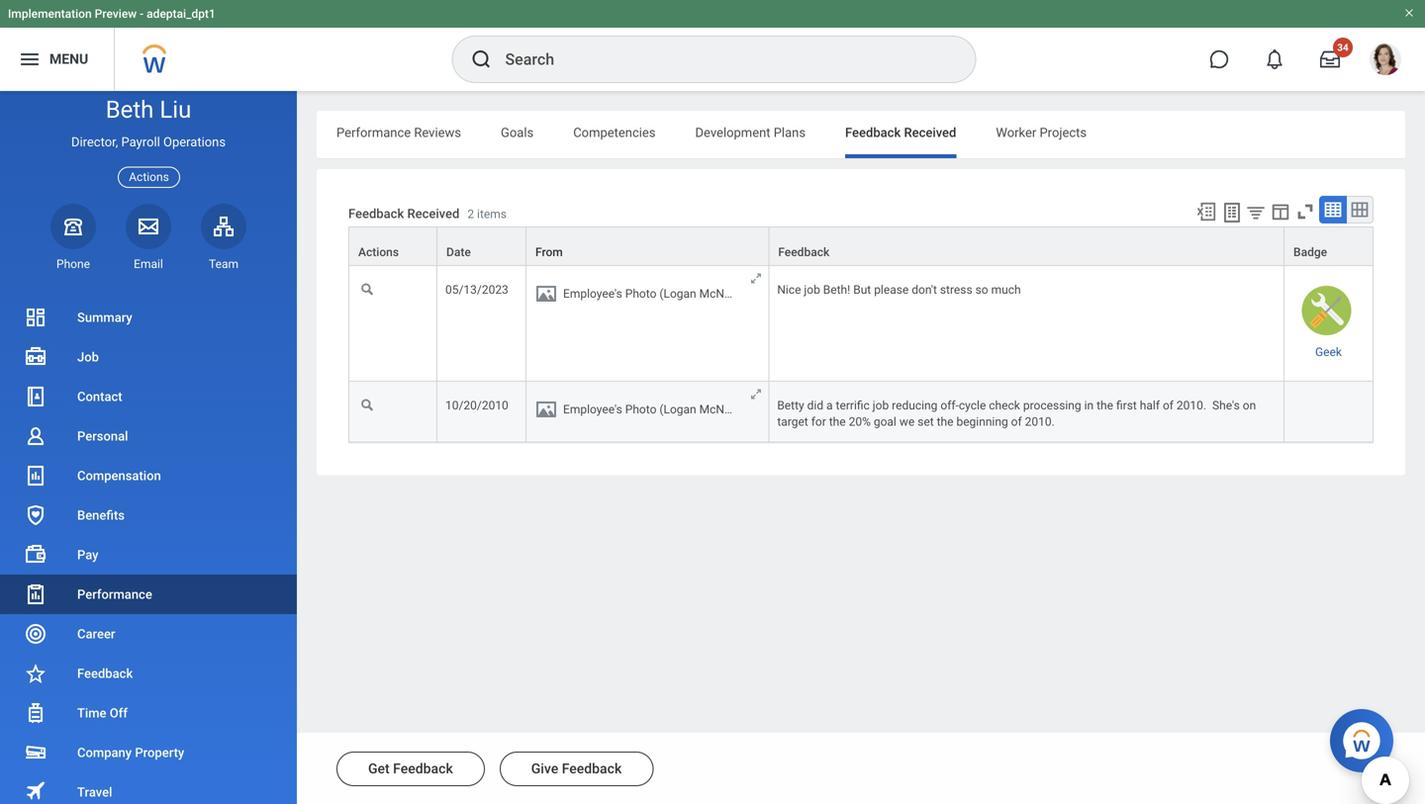 Task type: vqa. For each thing, say whether or not it's contained in the screenshot.
the middle ...
no



Task type: locate. For each thing, give the bounding box(es) containing it.
off-
[[941, 399, 959, 413]]

tab list
[[317, 111, 1406, 158]]

contact image
[[24, 385, 48, 409]]

team
[[209, 257, 239, 271]]

2010. down "processing"
[[1025, 415, 1055, 429]]

row for liu
[[349, 227, 1374, 267]]

2 image image from the top
[[535, 398, 558, 422]]

0 horizontal spatial actions
[[129, 170, 169, 184]]

1 employee's photo (logan mcneil) cell from the top
[[527, 266, 770, 382]]

click to view/edit grid preferences image
[[1270, 201, 1292, 223]]

items
[[477, 207, 507, 221]]

(logan
[[660, 287, 697, 301], [660, 403, 697, 417]]

a
[[827, 399, 833, 413]]

the down a on the right of the page
[[829, 415, 846, 429]]

date button
[[438, 228, 526, 265]]

summary
[[77, 310, 132, 325]]

mcneil)
[[700, 287, 741, 301], [700, 403, 741, 417]]

actions button
[[118, 167, 180, 188], [349, 228, 437, 265]]

1 horizontal spatial received
[[904, 125, 957, 140]]

row containing 10/20/2010
[[349, 382, 1374, 443]]

list
[[0, 298, 297, 805]]

tab list containing performance reviews
[[317, 111, 1406, 158]]

toolbar
[[1187, 196, 1374, 227]]

first
[[1117, 399, 1137, 413]]

0 vertical spatial employee's
[[563, 287, 623, 301]]

0 horizontal spatial 2010.
[[1025, 415, 1055, 429]]

0 vertical spatial 2010.
[[1177, 399, 1207, 413]]

contact link
[[0, 377, 297, 417]]

property
[[135, 746, 184, 761]]

image image right 10/20/2010
[[535, 398, 558, 422]]

travel
[[77, 786, 112, 800]]

1 vertical spatial performance
[[77, 588, 152, 602]]

received left the worker
[[904, 125, 957, 140]]

performance
[[337, 125, 411, 140], [77, 588, 152, 602]]

feedback button
[[770, 228, 1284, 265]]

performance left reviews in the top of the page
[[337, 125, 411, 140]]

grow image left nice
[[749, 271, 764, 286]]

1 mcneil) from the top
[[700, 287, 741, 301]]

job up the goal
[[873, 399, 889, 413]]

phone beth liu element
[[50, 256, 96, 272]]

job right nice
[[804, 283, 821, 297]]

row containing 05/13/2023
[[349, 266, 1374, 382]]

2 photo from the top
[[625, 403, 657, 417]]

employee's
[[563, 287, 623, 301], [563, 403, 623, 417]]

feedback up time off
[[77, 667, 133, 682]]

the down the off-
[[937, 415, 954, 429]]

feedback right "plans"
[[846, 125, 901, 140]]

image image down from
[[535, 282, 558, 306]]

3 row from the top
[[349, 382, 1374, 443]]

-
[[140, 7, 144, 21]]

2 grow image from the top
[[749, 387, 764, 402]]

0 vertical spatial performance
[[337, 125, 411, 140]]

close environment banner image
[[1404, 7, 1416, 19]]

actions button down director, payroll operations at the top
[[118, 167, 180, 188]]

phone image
[[59, 215, 87, 238]]

0 vertical spatial mcneil)
[[700, 287, 741, 301]]

1 vertical spatial actions
[[358, 246, 399, 259]]

cycle
[[959, 399, 986, 413]]

1 (logan from the top
[[660, 287, 697, 301]]

0 horizontal spatial performance
[[77, 588, 152, 602]]

(logan for nice
[[660, 287, 697, 301]]

actions button inside "column header"
[[349, 228, 437, 265]]

career link
[[0, 615, 297, 654]]

pay
[[77, 548, 99, 563]]

1 horizontal spatial actions
[[358, 246, 399, 259]]

image image for 10/20/2010
[[535, 398, 558, 422]]

performance up career
[[77, 588, 152, 602]]

employee's photo (logan mcneil) cell
[[527, 266, 770, 382], [527, 382, 770, 443]]

row
[[349, 227, 1374, 267], [349, 266, 1374, 382], [349, 382, 1374, 443]]

2 employee's photo (logan mcneil) from the top
[[563, 403, 741, 417]]

please
[[874, 283, 909, 297]]

employee's photo (logan mcneil) cell for betty
[[527, 382, 770, 443]]

beginning
[[957, 415, 1009, 429]]

company property image
[[24, 742, 48, 765]]

0 vertical spatial job
[[804, 283, 821, 297]]

mcneil) left nice
[[700, 287, 741, 301]]

director, payroll operations
[[71, 135, 226, 150]]

beth!
[[824, 283, 851, 297]]

did
[[808, 399, 824, 413]]

1 vertical spatial photo
[[625, 403, 657, 417]]

2 mcneil) from the top
[[700, 403, 741, 417]]

2010. left she's on the right
[[1177, 399, 1207, 413]]

job link
[[0, 338, 297, 377]]

0 vertical spatial actions button
[[118, 167, 180, 188]]

pay image
[[24, 544, 48, 567]]

half
[[1140, 399, 1160, 413]]

summary image
[[24, 306, 48, 330]]

photo
[[625, 287, 657, 301], [625, 403, 657, 417]]

employee's photo (logan mcneil) cell for nice
[[527, 266, 770, 382]]

profile logan mcneil image
[[1370, 44, 1402, 79]]

1 horizontal spatial job
[[873, 399, 889, 413]]

0 vertical spatial received
[[904, 125, 957, 140]]

1 image image from the top
[[535, 282, 558, 306]]

1 vertical spatial received
[[407, 206, 460, 221]]

director,
[[71, 135, 118, 150]]

time off
[[77, 706, 128, 721]]

image image for 05/13/2023
[[535, 282, 558, 306]]

inbox large image
[[1321, 50, 1341, 69]]

2 row from the top
[[349, 266, 1374, 382]]

employee's for 05/13/2023
[[563, 287, 623, 301]]

summary link
[[0, 298, 297, 338]]

0 vertical spatial actions
[[129, 170, 169, 184]]

photo for 10/20/2010
[[625, 403, 657, 417]]

1 horizontal spatial the
[[937, 415, 954, 429]]

travel link
[[0, 773, 297, 805]]

table image
[[1324, 200, 1344, 220]]

1 vertical spatial mcneil)
[[700, 403, 741, 417]]

photo for 05/13/2023
[[625, 287, 657, 301]]

1 vertical spatial grow image
[[749, 387, 764, 402]]

1 horizontal spatial 2010.
[[1177, 399, 1207, 413]]

0 horizontal spatial received
[[407, 206, 460, 221]]

job
[[804, 283, 821, 297], [873, 399, 889, 413]]

received
[[904, 125, 957, 140], [407, 206, 460, 221]]

feedback up nice
[[779, 246, 830, 259]]

feedback link
[[0, 654, 297, 694]]

cell
[[1285, 382, 1374, 443]]

of down check at the right of page
[[1012, 415, 1022, 429]]

implementation preview -   adeptai_dpt1
[[8, 7, 216, 21]]

team beth liu element
[[201, 256, 247, 272]]

actions down feedback received 2 items
[[358, 246, 399, 259]]

the right in at the right
[[1097, 399, 1114, 413]]

personal image
[[24, 425, 48, 449]]

implementation
[[8, 7, 92, 21]]

received for feedback received 2 items
[[407, 206, 460, 221]]

1 employee's photo (logan mcneil) from the top
[[563, 287, 741, 301]]

feedback received 2 items
[[349, 206, 507, 221]]

1 vertical spatial job
[[873, 399, 889, 413]]

feedback right get
[[393, 761, 453, 778]]

job inside the betty did a terrific job reducing off-cycle check processing in the first half of 2010.  she's on target for the 20% goal we set the beginning of 2010.
[[873, 399, 889, 413]]

benefits
[[77, 508, 125, 523]]

1 vertical spatial employee's
[[563, 403, 623, 417]]

05/13/2023
[[446, 283, 509, 297]]

1 photo from the top
[[625, 287, 657, 301]]

the
[[1097, 399, 1114, 413], [829, 415, 846, 429], [937, 415, 954, 429]]

1 grow image from the top
[[749, 271, 764, 286]]

fullscreen image
[[1295, 201, 1317, 223]]

grow image left betty
[[749, 387, 764, 402]]

1 vertical spatial actions button
[[349, 228, 437, 265]]

2 (logan from the top
[[660, 403, 697, 417]]

travel image
[[24, 780, 48, 803]]

geek
[[1316, 346, 1343, 360]]

34 button
[[1309, 38, 1353, 81]]

0 vertical spatial photo
[[625, 287, 657, 301]]

grow image
[[749, 271, 764, 286], [749, 387, 764, 402]]

performance for performance reviews
[[337, 125, 411, 140]]

beth
[[106, 96, 154, 124]]

received left 2
[[407, 206, 460, 221]]

0 vertical spatial grow image
[[749, 271, 764, 286]]

reviews
[[414, 125, 461, 140]]

date
[[447, 246, 471, 259]]

time
[[77, 706, 106, 721]]

1 employee's from the top
[[563, 287, 623, 301]]

actions button down feedback received 2 items
[[349, 228, 437, 265]]

notifications large image
[[1265, 50, 1285, 69]]

justify image
[[18, 48, 42, 71]]

2 employee's photo (logan mcneil) cell from the top
[[527, 382, 770, 443]]

0 vertical spatial (logan
[[660, 287, 697, 301]]

performance reviews
[[337, 125, 461, 140]]

1 vertical spatial image image
[[535, 398, 558, 422]]

0 horizontal spatial of
[[1012, 415, 1022, 429]]

but
[[854, 283, 872, 297]]

feedback right give
[[562, 761, 622, 778]]

get feedback button
[[337, 752, 485, 787]]

1 horizontal spatial performance
[[337, 125, 411, 140]]

0 vertical spatial of
[[1163, 399, 1174, 413]]

of right half at right
[[1163, 399, 1174, 413]]

row containing actions
[[349, 227, 1374, 267]]

performance inside navigation pane region
[[77, 588, 152, 602]]

1 horizontal spatial of
[[1163, 399, 1174, 413]]

performance for performance
[[77, 588, 152, 602]]

mcneil) left betty
[[700, 403, 741, 417]]

1 horizontal spatial actions button
[[349, 228, 437, 265]]

menu button
[[0, 28, 114, 91]]

email beth liu element
[[126, 256, 171, 272]]

0 vertical spatial employee's photo (logan mcneil)
[[563, 287, 741, 301]]

grow image for betty
[[749, 387, 764, 402]]

1 vertical spatial employee's photo (logan mcneil)
[[563, 403, 741, 417]]

0 vertical spatial image image
[[535, 282, 558, 306]]

from
[[536, 246, 563, 259]]

image image
[[535, 282, 558, 306], [535, 398, 558, 422]]

1 vertical spatial (logan
[[660, 403, 697, 417]]

actions down director, payroll operations at the top
[[129, 170, 169, 184]]

0 horizontal spatial the
[[829, 415, 846, 429]]

2 employee's from the top
[[563, 403, 623, 417]]

1 vertical spatial of
[[1012, 415, 1022, 429]]

1 row from the top
[[349, 227, 1374, 267]]

20%
[[849, 415, 871, 429]]

mcneil) for nice
[[700, 287, 741, 301]]

betty did a terrific job reducing off-cycle check processing in the first half of 2010.  she's on target for the 20% goal we set the beginning of 2010.
[[778, 399, 1260, 429]]

2010.
[[1177, 399, 1207, 413], [1025, 415, 1055, 429]]

goals
[[501, 125, 534, 140]]

email button
[[126, 204, 171, 272]]

for
[[812, 415, 826, 429]]

actions
[[129, 170, 169, 184], [358, 246, 399, 259]]

performance image
[[24, 583, 48, 607]]



Task type: describe. For each thing, give the bounding box(es) containing it.
don't
[[912, 283, 937, 297]]

0 horizontal spatial job
[[804, 283, 821, 297]]

select to filter grid data image
[[1246, 202, 1267, 223]]

phone button
[[50, 204, 96, 272]]

check
[[989, 399, 1021, 413]]

stress
[[940, 283, 973, 297]]

processing
[[1024, 399, 1082, 413]]

terrific
[[836, 399, 870, 413]]

actions inside navigation pane region
[[129, 170, 169, 184]]

compensation link
[[0, 456, 297, 496]]

employee's for 10/20/2010
[[563, 403, 623, 417]]

give feedback button
[[500, 752, 654, 787]]

2 horizontal spatial the
[[1097, 399, 1114, 413]]

beth liu
[[106, 96, 191, 124]]

get feedback
[[368, 761, 453, 778]]

menu
[[50, 51, 88, 67]]

received for feedback received
[[904, 125, 957, 140]]

feedback up actions "column header"
[[349, 206, 404, 221]]

liu
[[160, 96, 191, 124]]

feedback image
[[24, 662, 48, 686]]

contact
[[77, 390, 122, 404]]

plans
[[774, 125, 806, 140]]

career
[[77, 627, 115, 642]]

pay link
[[0, 536, 297, 575]]

company property link
[[0, 734, 297, 773]]

from button
[[527, 228, 769, 265]]

list containing summary
[[0, 298, 297, 805]]

2
[[468, 207, 474, 221]]

compensation
[[77, 469, 161, 484]]

geek link
[[1316, 342, 1343, 360]]

off
[[110, 706, 128, 721]]

preview
[[95, 7, 137, 21]]

worker
[[996, 125, 1037, 140]]

employee's photo (logan mcneil) for nice
[[563, 287, 741, 301]]

search image
[[470, 48, 494, 71]]

projects
[[1040, 125, 1087, 140]]

team link
[[201, 204, 247, 272]]

personal link
[[0, 417, 297, 456]]

10/20/2010
[[446, 399, 509, 413]]

job
[[77, 350, 99, 365]]

development plans
[[696, 125, 806, 140]]

1 vertical spatial 2010.
[[1025, 415, 1055, 429]]

much
[[992, 283, 1021, 297]]

we
[[900, 415, 915, 429]]

row for reviews
[[349, 266, 1374, 382]]

performance link
[[0, 575, 297, 615]]

grow image for nice
[[749, 271, 764, 286]]

feedback received
[[846, 125, 957, 140]]

she's
[[1213, 399, 1240, 413]]

feedback column header
[[770, 227, 1285, 267]]

badge image
[[1302, 286, 1352, 336]]

set
[[918, 415, 934, 429]]

operations
[[163, 135, 226, 150]]

target
[[778, 415, 809, 429]]

adeptai_dpt1
[[147, 7, 216, 21]]

career image
[[24, 623, 48, 647]]

date column header
[[438, 227, 527, 267]]

payroll
[[121, 135, 160, 150]]

view team image
[[212, 215, 236, 238]]

personal
[[77, 429, 128, 444]]

job image
[[24, 346, 48, 369]]

actions column header
[[349, 227, 438, 267]]

(logan for betty
[[660, 403, 697, 417]]

benefits link
[[0, 496, 297, 536]]

so
[[976, 283, 989, 297]]

give
[[531, 761, 559, 778]]

company
[[77, 746, 132, 761]]

time off link
[[0, 694, 297, 734]]

feedback inside 'popup button'
[[779, 246, 830, 259]]

actions inside actions "column header"
[[358, 246, 399, 259]]

Search Workday  search field
[[505, 38, 935, 81]]

0 horizontal spatial actions button
[[118, 167, 180, 188]]

feedback inside navigation pane region
[[77, 667, 133, 682]]

get
[[368, 761, 390, 778]]

export to worksheets image
[[1221, 201, 1245, 225]]

navigation pane region
[[0, 91, 297, 805]]

time off image
[[24, 702, 48, 726]]

compensation image
[[24, 464, 48, 488]]

give feedback
[[531, 761, 622, 778]]

worker projects
[[996, 125, 1087, 140]]

mail image
[[137, 215, 160, 238]]

badge button
[[1285, 228, 1373, 265]]

development
[[696, 125, 771, 140]]

in
[[1085, 399, 1094, 413]]

badge
[[1294, 246, 1328, 259]]

goal
[[874, 415, 897, 429]]

34
[[1338, 42, 1349, 53]]

competencies
[[573, 125, 656, 140]]

export to excel image
[[1196, 201, 1218, 223]]

benefits image
[[24, 504, 48, 528]]

mcneil) for betty
[[700, 403, 741, 417]]

betty
[[778, 399, 805, 413]]

reducing
[[892, 399, 938, 413]]

expand table image
[[1350, 200, 1370, 220]]

nice job beth! but please don't stress so much
[[778, 283, 1021, 297]]

employee's photo (logan mcneil) for betty
[[563, 403, 741, 417]]

menu banner
[[0, 0, 1426, 91]]

on
[[1243, 399, 1257, 413]]

phone
[[56, 257, 90, 271]]

email
[[134, 257, 163, 271]]



